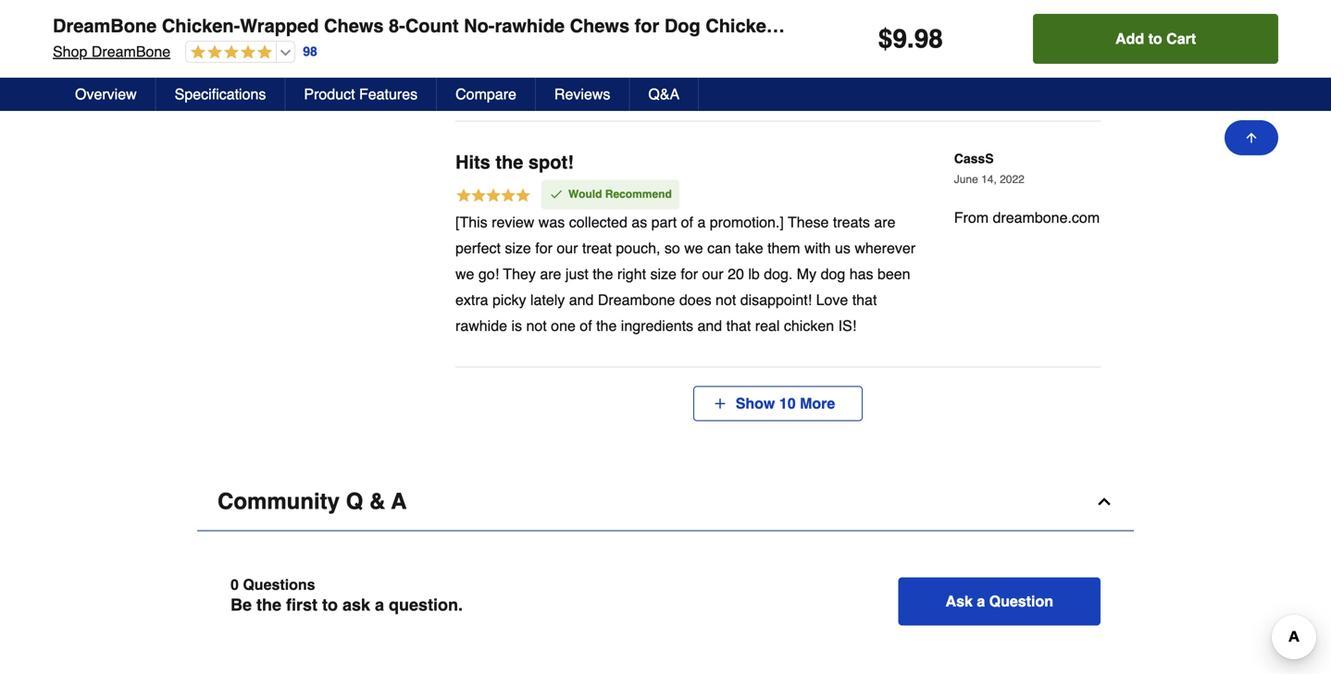 Task type: locate. For each thing, give the bounding box(es) containing it.
of right one
[[580, 317, 592, 335]]

is
[[511, 317, 522, 335]]

that left real
[[726, 317, 751, 335]]

the
[[496, 152, 523, 173], [593, 266, 613, 283], [596, 317, 617, 335], [256, 596, 281, 615]]

dog
[[821, 266, 845, 283]]

4.9 stars image
[[186, 44, 272, 62]]

0 vertical spatial our
[[557, 240, 578, 257]]

5 stars image
[[455, 187, 531, 207]]

that
[[852, 291, 877, 309], [726, 317, 751, 335]]

not right is
[[526, 317, 547, 335]]

take
[[735, 240, 763, 257]]

98 down the 'wrapped'
[[303, 44, 317, 59]]

add to cart button
[[1033, 14, 1278, 64]]

love
[[816, 291, 848, 309]]

$
[[878, 24, 893, 54]]

98 right the 9
[[914, 24, 943, 54]]

are up lately
[[540, 266, 561, 283]]

1 vertical spatial dreambone
[[91, 43, 171, 60]]

1 horizontal spatial to
[[1148, 30, 1162, 47]]

0 horizontal spatial to
[[322, 596, 338, 615]]

are
[[874, 214, 896, 231], [540, 266, 561, 283]]

a right 'ask'
[[375, 596, 384, 615]]

them
[[767, 240, 800, 257]]

that down has
[[852, 291, 877, 309]]

0 vertical spatial rawhide
[[495, 15, 565, 37]]

0 vertical spatial for
[[635, 15, 659, 37]]

0 horizontal spatial a
[[375, 596, 384, 615]]

.
[[907, 24, 914, 54]]

1 vertical spatial are
[[540, 266, 561, 283]]

was
[[539, 214, 565, 231]]

size up they
[[505, 240, 531, 257]]

0 horizontal spatial not
[[526, 317, 547, 335]]

our up just
[[557, 240, 578, 257]]

dog
[[664, 15, 700, 37]]

0 vertical spatial not
[[716, 291, 736, 309]]

1 horizontal spatial chews
[[570, 15, 630, 37]]

rawhide inside [this review was collected as part of a promotion.] these treats are perfect size for our treat pouch, so we can take them with us wherever we go! they are just the right size for our 20 lb dog. my dog has been extra picky lately and dreambone does not disappoint! love that rawhide is not one of the ingredients and that real chicken is!
[[455, 317, 507, 335]]

1 vertical spatial and
[[698, 317, 722, 335]]

promotion.]
[[710, 214, 784, 231]]

lately
[[530, 291, 565, 309]]

ask
[[946, 593, 973, 610]]

14,
[[981, 173, 997, 186]]

casss
[[954, 152, 994, 166]]

2 horizontal spatial for
[[681, 266, 698, 283]]

overview
[[75, 86, 137, 103]]

2022
[[1000, 173, 1025, 186]]

rawhide down extra
[[455, 317, 507, 335]]

of right part
[[681, 214, 693, 231]]

of
[[681, 214, 693, 231], [580, 317, 592, 335]]

1 horizontal spatial and
[[698, 317, 722, 335]]

our left '20'
[[702, 266, 724, 283]]

8-
[[389, 15, 405, 37]]

1 vertical spatial of
[[580, 317, 592, 335]]

0 vertical spatial to
[[1148, 30, 1162, 47]]

product features
[[304, 86, 418, 103]]

arrow up image
[[1244, 131, 1259, 145]]

we right so
[[684, 240, 703, 257]]

for left 'dog'
[[635, 15, 659, 37]]

and down just
[[569, 291, 594, 309]]

a for promotion.]
[[697, 214, 706, 231]]

1 vertical spatial our
[[702, 266, 724, 283]]

right
[[617, 266, 646, 283]]

the down questions
[[256, 596, 281, 615]]

wherever
[[855, 240, 916, 257]]

0 horizontal spatial of
[[580, 317, 592, 335]]

2 chews from the left
[[570, 15, 630, 37]]

plus image
[[713, 397, 727, 411]]

specifications
[[175, 86, 266, 103]]

count
[[405, 15, 459, 37]]

1 horizontal spatial are
[[874, 214, 896, 231]]

1 horizontal spatial that
[[852, 291, 877, 309]]

1 vertical spatial we
[[455, 266, 474, 283]]

chews
[[324, 15, 384, 37], [570, 15, 630, 37]]

1 horizontal spatial we
[[684, 240, 703, 257]]

1 horizontal spatial for
[[635, 15, 659, 37]]

extra
[[455, 291, 488, 309]]

chicken-
[[162, 15, 240, 37]]

to left 'ask'
[[322, 596, 338, 615]]

to inside button
[[1148, 30, 1162, 47]]

and down does
[[698, 317, 722, 335]]

not down '20'
[[716, 291, 736, 309]]

1 horizontal spatial not
[[716, 291, 736, 309]]

1 vertical spatial that
[[726, 317, 751, 335]]

one
[[551, 317, 576, 335]]

0 vertical spatial we
[[684, 240, 703, 257]]

to
[[1148, 30, 1162, 47], [322, 596, 338, 615]]

20
[[728, 266, 744, 283]]

0 horizontal spatial for
[[535, 240, 553, 257]]

a
[[391, 489, 407, 515]]

a right the ask
[[977, 593, 985, 610]]

rawhide up compare button
[[495, 15, 565, 37]]

our
[[557, 240, 578, 257], [702, 266, 724, 283]]

size down so
[[650, 266, 677, 283]]

1 vertical spatial to
[[322, 596, 338, 615]]

0 vertical spatial size
[[505, 240, 531, 257]]

q&a
[[648, 86, 680, 103]]

1 horizontal spatial 98
[[914, 24, 943, 54]]

more
[[800, 395, 835, 412]]

[this review was collected as part of a promotion.] these treats are perfect size for our treat pouch, so we can take them with us wherever we go! they are just the right size for our 20 lb dog. my dog has been extra picky lately and dreambone does not disappoint! love that rawhide is not one of the ingredients and that real chicken is!
[[455, 214, 916, 335]]

ask
[[343, 596, 370, 615]]

and
[[569, 291, 594, 309], [698, 317, 722, 335]]

checkmark image
[[549, 187, 564, 202]]

0 vertical spatial that
[[852, 291, 877, 309]]

chews up reviews
[[570, 15, 630, 37]]

would
[[568, 188, 602, 201]]

1 horizontal spatial size
[[650, 266, 677, 283]]

these
[[788, 214, 829, 231]]

to right add
[[1148, 30, 1162, 47]]

a right part
[[697, 214, 706, 231]]

spot!
[[528, 152, 574, 173]]

0 horizontal spatial are
[[540, 266, 561, 283]]

0 horizontal spatial chews
[[324, 15, 384, 37]]

dreambone up overview button
[[91, 43, 171, 60]]

1 vertical spatial rawhide
[[455, 317, 507, 335]]

disappoint!
[[740, 291, 812, 309]]

ask a question
[[946, 593, 1053, 610]]

for up does
[[681, 266, 698, 283]]

a inside [this review was collected as part of a promotion.] these treats are perfect size for our treat pouch, so we can take them with us wherever we go! they are just the right size for our 20 lb dog. my dog has been extra picky lately and dreambone does not disappoint! love that rawhide is not one of the ingredients and that real chicken is!
[[697, 214, 706, 231]]

a inside 0 questions be the first to ask a question.
[[375, 596, 384, 615]]

0 horizontal spatial size
[[505, 240, 531, 257]]

we left the 'go!'
[[455, 266, 474, 283]]

1 horizontal spatial a
[[697, 214, 706, 231]]

2 vertical spatial for
[[681, 266, 698, 283]]

a for question.
[[375, 596, 384, 615]]

0 vertical spatial of
[[681, 214, 693, 231]]

0
[[230, 577, 239, 594]]

the inside 0 questions be the first to ask a question.
[[256, 596, 281, 615]]

for down was at the top of page
[[535, 240, 553, 257]]

2 horizontal spatial a
[[977, 593, 985, 610]]

product features button
[[285, 78, 437, 111]]

the right just
[[593, 266, 613, 283]]

dreambone
[[598, 291, 675, 309]]

chews left 8-
[[324, 15, 384, 37]]

rawhide
[[495, 15, 565, 37], [455, 317, 507, 335]]

real
[[755, 317, 780, 335]]

the down dreambone
[[596, 317, 617, 335]]

98
[[914, 24, 943, 54], [303, 44, 317, 59]]

just
[[565, 266, 589, 283]]

a
[[697, 214, 706, 231], [977, 593, 985, 610], [375, 596, 384, 615]]

cart
[[1167, 30, 1196, 47]]

community
[[218, 489, 340, 515]]

are up wherever
[[874, 214, 896, 231]]

been
[[878, 266, 910, 283]]

0 horizontal spatial we
[[455, 266, 474, 283]]

dreambone up shop dreambone
[[53, 15, 157, 37]]

0 horizontal spatial and
[[569, 291, 594, 309]]

1 vertical spatial for
[[535, 240, 553, 257]]



Task type: describe. For each thing, give the bounding box(es) containing it.
a inside button
[[977, 593, 985, 610]]

0 questions be the first to ask a question.
[[230, 577, 463, 615]]

can
[[707, 240, 731, 257]]

hits
[[455, 152, 490, 173]]

first
[[286, 596, 318, 615]]

1 chews from the left
[[324, 15, 384, 37]]

0 vertical spatial and
[[569, 291, 594, 309]]

wrapped
[[240, 15, 319, 37]]

0 horizontal spatial our
[[557, 240, 578, 257]]

$ 9 . 98
[[878, 24, 943, 54]]

community q & a
[[218, 489, 407, 515]]

questions
[[243, 577, 315, 594]]

0 horizontal spatial that
[[726, 317, 751, 335]]

hits the spot!
[[455, 152, 574, 173]]

q
[[346, 489, 363, 515]]

features
[[359, 86, 418, 103]]

&
[[369, 489, 385, 515]]

dreambone chicken-wrapped chews 8-count no-rawhide chews for dog chicken flavor (8-count)
[[53, 15, 926, 37]]

ask a question button
[[898, 578, 1101, 626]]

part
[[651, 214, 677, 231]]

dog.
[[764, 266, 793, 283]]

so
[[665, 240, 680, 257]]

(8-
[[843, 15, 866, 37]]

question.
[[389, 596, 463, 615]]

compare
[[456, 86, 516, 103]]

reviews
[[554, 86, 610, 103]]

1 horizontal spatial our
[[702, 266, 724, 283]]

[this
[[455, 214, 488, 231]]

1 vertical spatial not
[[526, 317, 547, 335]]

flavor
[[783, 15, 838, 37]]

chicken
[[706, 15, 778, 37]]

compare button
[[437, 78, 536, 111]]

with
[[805, 240, 831, 257]]

collected
[[569, 214, 627, 231]]

count)
[[866, 15, 926, 37]]

the right hits
[[496, 152, 523, 173]]

is!
[[838, 317, 856, 335]]

lb
[[748, 266, 760, 283]]

ingredients
[[621, 317, 693, 335]]

add
[[1116, 30, 1144, 47]]

chicken
[[784, 317, 834, 335]]

1 vertical spatial size
[[650, 266, 677, 283]]

review
[[492, 214, 534, 231]]

does
[[679, 291, 711, 309]]

show 10 more
[[727, 395, 843, 412]]

specifications button
[[156, 78, 285, 111]]

overview button
[[56, 78, 156, 111]]

question
[[989, 593, 1053, 610]]

be
[[230, 596, 252, 615]]

q&a button
[[630, 78, 699, 111]]

to inside 0 questions be the first to ask a question.
[[322, 596, 338, 615]]

recommend
[[605, 188, 672, 201]]

0 vertical spatial dreambone
[[53, 15, 157, 37]]

no-
[[464, 15, 495, 37]]

perfect
[[455, 240, 501, 257]]

9
[[893, 24, 907, 54]]

product
[[304, 86, 355, 103]]

would recommend
[[568, 188, 672, 201]]

dreambone.com
[[993, 209, 1100, 226]]

as
[[632, 214, 647, 231]]

shop
[[53, 43, 87, 60]]

us
[[835, 240, 851, 257]]

casss june 14, 2022
[[954, 152, 1025, 186]]

0 horizontal spatial 98
[[303, 44, 317, 59]]

has
[[850, 266, 873, 283]]

go!
[[478, 266, 499, 283]]

0 vertical spatial are
[[874, 214, 896, 231]]

add to cart
[[1116, 30, 1196, 47]]

community q & a button
[[197, 473, 1134, 532]]

1 horizontal spatial of
[[681, 214, 693, 231]]

my
[[797, 266, 817, 283]]

picky
[[492, 291, 526, 309]]

june
[[954, 173, 978, 186]]

pouch,
[[616, 240, 660, 257]]

show
[[736, 395, 775, 412]]

reviews button
[[536, 78, 630, 111]]

treats
[[833, 214, 870, 231]]

shop dreambone
[[53, 43, 171, 60]]

chevron up image
[[1095, 493, 1114, 511]]

10
[[779, 395, 796, 412]]



Task type: vqa. For each thing, say whether or not it's contained in the screenshot.
built-
no



